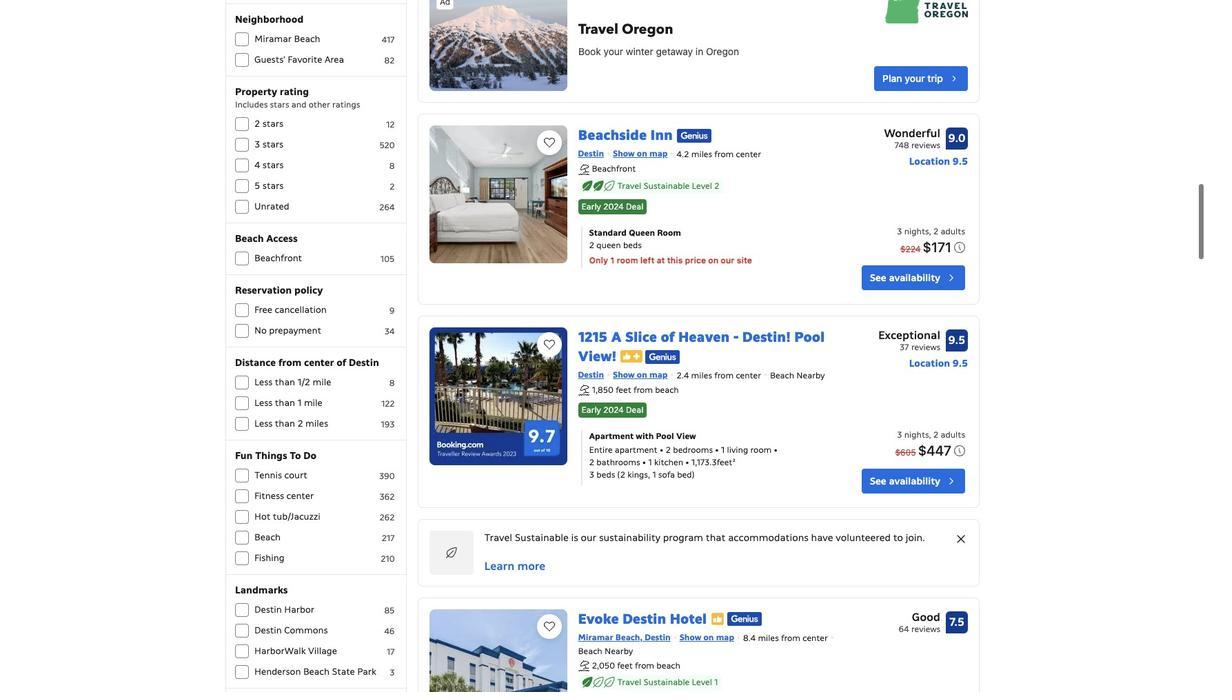 Task type: locate. For each thing, give the bounding box(es) containing it.
0 horizontal spatial beachfront
[[254, 252, 302, 264]]

2 see availability from the top
[[870, 475, 940, 487]]

deal down 1,850 feet from beach
[[626, 405, 644, 415]]

0 vertical spatial room
[[617, 255, 638, 265]]

program
[[663, 531, 703, 544]]

room left "left"
[[617, 255, 638, 265]]

0 vertical spatial nights
[[904, 226, 929, 237]]

0 vertical spatial early 2024 deal
[[582, 201, 644, 212]]

no
[[254, 325, 267, 336]]

stars right 5
[[263, 180, 284, 192]]

1 than from the top
[[275, 376, 295, 388]]

landmarks
[[235, 584, 288, 596]]

this property is part of our preferred plus program. it's committed to providing outstanding service and excellent value. it'll pay us a higher commission if you make a booking. image
[[621, 350, 643, 362]]

1 vertical spatial early 2024 deal
[[582, 405, 644, 415]]

from right the 4.2
[[714, 149, 734, 159]]

neighborhood
[[235, 13, 304, 26]]

1 horizontal spatial beachfront
[[592, 164, 636, 174]]

beach down 2.4
[[655, 385, 679, 395]]

location 9.5 for 1215 a slice of heaven - destin! pool view!
[[909, 357, 968, 370]]

show up 1,850 feet from beach
[[613, 370, 635, 380]]

1 vertical spatial our
[[581, 531, 596, 544]]

1,850
[[592, 385, 614, 395]]

• right "living" on the bottom right
[[774, 445, 778, 455]]

scored 7.5 element
[[946, 611, 968, 633]]

1 vertical spatial mile
[[304, 397, 322, 409]]

2 vertical spatial sustainable
[[644, 677, 690, 687]]

travel up "queen"
[[617, 180, 641, 191]]

our right is
[[581, 531, 596, 544]]

1 vertical spatial map
[[649, 370, 668, 380]]

2 3 nights , 2 adults from the top
[[897, 429, 965, 440]]

nearby
[[797, 370, 825, 381], [605, 646, 633, 656]]

deal for inn
[[626, 201, 644, 212]]

early
[[582, 201, 601, 212], [582, 405, 601, 415]]

0 vertical spatial pool
[[794, 328, 825, 346]]

see availability for beachside inn
[[870, 272, 940, 284]]

1 less from the top
[[254, 376, 273, 388]]

0 vertical spatial our
[[721, 255, 735, 265]]

beds down "queen"
[[623, 240, 642, 250]]

on for destin
[[704, 632, 714, 642]]

center up the 1/2 at bottom
[[304, 356, 334, 369]]

2 vertical spatial than
[[275, 418, 295, 430]]

from for 4.2 miles from center
[[714, 149, 734, 159]]

8 up 122
[[389, 378, 395, 388]]

room right "living" on the bottom right
[[750, 445, 772, 455]]

show down beachside inn
[[613, 148, 635, 159]]

wonderful element
[[884, 126, 940, 142]]

1 2024 from the top
[[603, 201, 624, 212]]

show for inn
[[613, 148, 635, 159]]

1 vertical spatial 2024
[[603, 405, 624, 415]]

room inside standard queen room 2 queen beds only 1 room left at this price on our site
[[617, 255, 638, 265]]

to
[[290, 450, 301, 462]]

0 vertical spatial reviews
[[911, 140, 940, 151]]

0 vertical spatial deal
[[626, 201, 644, 212]]

2 vertical spatial less
[[254, 418, 273, 430]]

1 vertical spatial 3 nights , 2 adults
[[897, 429, 965, 440]]

2 vertical spatial travel
[[617, 677, 641, 687]]

0 vertical spatial 3 nights , 2 adults
[[897, 226, 965, 237]]

1 , from the top
[[929, 226, 931, 237]]

guests' favorite area
[[254, 54, 344, 65]]

2 than from the top
[[275, 397, 295, 409]]

3 down 'entire'
[[589, 469, 594, 480]]

learn
[[484, 559, 514, 573]]

3 than from the top
[[275, 418, 295, 430]]

early up the 'standard' on the top of page
[[582, 201, 601, 212]]

wonderful
[[884, 126, 940, 141]]

1 availability from the top
[[889, 272, 940, 284]]

center right the 4.2
[[736, 149, 761, 159]]

0 vertical spatial mile
[[313, 376, 331, 388]]

beachside inn
[[578, 126, 673, 144]]

0 vertical spatial show on map
[[613, 148, 668, 159]]

1 vertical spatial beds
[[597, 469, 615, 480]]

0 vertical spatial 9.5
[[953, 155, 968, 168]]

stars for 2 stars
[[262, 118, 283, 130]]

stars for 4 stars
[[263, 159, 284, 171]]

0 vertical spatial travel
[[617, 180, 641, 191]]

3
[[254, 139, 260, 150], [897, 226, 902, 237], [897, 429, 902, 440], [589, 469, 594, 480], [390, 667, 395, 678]]

2 vertical spatial reviews
[[911, 624, 940, 634]]

2 location 9.5 from the top
[[909, 357, 968, 370]]

1 location 9.5 from the top
[[909, 155, 968, 168]]

1 vertical spatial ,
[[929, 429, 931, 440]]

0 horizontal spatial room
[[617, 255, 638, 265]]

miles
[[691, 149, 712, 159], [691, 370, 712, 381], [305, 418, 328, 430], [758, 633, 779, 643]]

see availability link for 1215 a slice of heaven - destin! pool view!
[[862, 469, 965, 493]]

miles for 4.2 miles from center
[[691, 149, 712, 159]]

nights up '$224'
[[904, 226, 929, 237]]

at
[[657, 255, 665, 265]]

8.4
[[743, 633, 756, 643]]

policy
[[294, 284, 323, 296]]

our
[[721, 255, 735, 265], [581, 531, 596, 544]]

mile right the 1/2 at bottom
[[313, 376, 331, 388]]

1 adults from the top
[[941, 226, 965, 237]]

3 up 4
[[254, 139, 260, 150]]

our inside standard queen room 2 queen beds only 1 room left at this price on our site
[[721, 255, 735, 265]]

with
[[636, 431, 654, 441]]

on down beachside inn
[[637, 148, 647, 159]]

0 vertical spatial nearby
[[797, 370, 825, 381]]

center down -
[[736, 370, 761, 381]]

than up less than 2 miles
[[275, 397, 295, 409]]

1 vertical spatial deal
[[626, 405, 644, 415]]

fun things to do
[[235, 450, 317, 462]]

less down distance
[[254, 376, 273, 388]]

9.5
[[953, 155, 968, 168], [948, 333, 966, 348], [953, 357, 968, 370]]

stars up 4 stars
[[262, 139, 283, 150]]

show on map down beachside inn
[[613, 148, 668, 159]]

level down 4.2 miles from center
[[692, 180, 712, 191]]

miramar down 'neighborhood'
[[254, 33, 292, 45]]

genius discounts available at this property. image
[[677, 129, 711, 143], [677, 129, 711, 143], [645, 350, 680, 364], [645, 350, 680, 364], [728, 612, 762, 626], [728, 612, 762, 626]]

reviews right 748
[[911, 140, 940, 151]]

1 right only
[[610, 255, 615, 265]]

1 see from the top
[[870, 272, 886, 284]]

fitness center
[[254, 490, 314, 502]]

miramar beach, destin
[[578, 632, 671, 642]]

105
[[380, 254, 395, 264]]

exceptional element
[[878, 328, 940, 344]]

0 vertical spatial ,
[[929, 226, 931, 237]]

0 vertical spatial feet
[[616, 385, 631, 395]]

2 vertical spatial show on map
[[680, 632, 734, 642]]

1 horizontal spatial of
[[661, 328, 675, 346]]

0 vertical spatial see availability link
[[862, 265, 965, 290]]

entire
[[589, 445, 613, 455]]

miramar for miramar beach, destin
[[578, 632, 613, 642]]

193
[[381, 419, 395, 430]]

early 2024 deal
[[582, 201, 644, 212], [582, 405, 644, 415]]

3 down 17
[[390, 667, 395, 678]]

harborwalk village
[[254, 645, 337, 657]]

1 reviews from the top
[[911, 140, 940, 151]]

3 reviews from the top
[[911, 624, 940, 634]]

early 2024 deal up the 'standard' on the top of page
[[582, 201, 644, 212]]

2 less from the top
[[254, 397, 273, 409]]

0 horizontal spatial beds
[[597, 469, 615, 480]]

2024 down 1,850
[[603, 405, 624, 415]]

1 horizontal spatial nearby
[[797, 370, 825, 381]]

sustainable
[[644, 180, 690, 191], [515, 531, 569, 544], [644, 677, 690, 687]]

sustainable for beachside inn
[[644, 180, 690, 191]]

0 vertical spatial miramar
[[254, 33, 292, 45]]

from down this property is part of our preferred plus program. it's committed to providing outstanding service and excellent value. it'll pay us a higher commission if you make a booking. image
[[634, 385, 653, 395]]

beds
[[623, 240, 642, 250], [597, 469, 615, 480]]

stars
[[270, 99, 289, 110], [262, 118, 283, 130], [262, 139, 283, 150], [263, 159, 284, 171], [263, 180, 284, 192]]

2 vertical spatial 9.5
[[953, 357, 968, 370]]

0 vertical spatial of
[[661, 328, 675, 346]]

from inside 8.4 miles from center beach nearby
[[781, 633, 800, 643]]

beachside inn image
[[429, 126, 567, 264]]

travel down 2,050 feet from beach
[[617, 677, 641, 687]]

0 horizontal spatial of
[[337, 356, 346, 369]]

harborwalk
[[254, 645, 306, 657]]

1 see availability link from the top
[[862, 265, 965, 290]]

2 deal from the top
[[626, 405, 644, 415]]

nights
[[904, 226, 929, 237], [904, 429, 929, 440]]

beachside inn link
[[578, 121, 673, 144]]

stars left "and"
[[270, 99, 289, 110]]

2 reviews from the top
[[911, 342, 940, 352]]

0 vertical spatial 2024
[[603, 201, 624, 212]]

show on map for destin
[[680, 632, 734, 642]]

1 vertical spatial nearby
[[605, 646, 633, 656]]

0 horizontal spatial miramar
[[254, 33, 292, 45]]

from
[[714, 149, 734, 159], [278, 356, 302, 369], [714, 370, 734, 381], [634, 385, 653, 395], [781, 633, 800, 643], [635, 661, 654, 671]]

210
[[381, 554, 395, 564]]

learn more link
[[476, 550, 554, 583]]

stars for 3 stars
[[262, 139, 283, 150]]

2 inside standard queen room 2 queen beds only 1 room left at this price on our site
[[589, 240, 594, 250]]

beachfront down the "beachside"
[[592, 164, 636, 174]]

2024 up the 'standard' on the top of page
[[603, 201, 624, 212]]

2 vertical spatial show
[[680, 632, 701, 642]]

0 vertical spatial 8
[[389, 161, 395, 171]]

sustainable down 2,050 feet from beach
[[644, 677, 690, 687]]

destin
[[578, 148, 604, 159], [349, 356, 379, 369], [578, 370, 604, 380], [254, 604, 282, 616], [623, 610, 666, 628], [254, 625, 282, 636], [645, 632, 671, 642]]

level for evoke destin hotel
[[692, 677, 712, 687]]

evoke destin hotel link
[[578, 604, 707, 628]]

1 vertical spatial early
[[582, 405, 601, 415]]

see availability down $605
[[870, 475, 940, 487]]

1 vertical spatial location 9.5
[[909, 357, 968, 370]]

sustainable down the 4.2
[[644, 180, 690, 191]]

reviews inside the good 64 reviews
[[911, 624, 940, 634]]

0 vertical spatial map
[[649, 148, 668, 159]]

availability down '$224'
[[889, 272, 940, 284]]

1 vertical spatial reviews
[[911, 342, 940, 352]]

center right 8.4
[[803, 633, 828, 643]]

1 vertical spatial see availability link
[[862, 469, 965, 493]]

reviews for 1215 a slice of heaven - destin! pool view!
[[911, 342, 940, 352]]

this property is part of our preferred partner program. it's committed to providing excellent service and good value. it'll pay us a higher commission if you make a booking. image
[[711, 612, 725, 626]]

apartment with pool view entire apartment • 2 bedrooms • 1 living room • 2 bathrooms • 1 kitchen • 1,173.3feet² 3 beds (2 kings, 1 sofa bed)
[[589, 431, 778, 480]]

see availability down '$224'
[[870, 272, 940, 284]]

see availability link for beachside inn
[[862, 265, 965, 290]]

0 horizontal spatial nearby
[[605, 646, 633, 656]]

5
[[254, 180, 260, 192]]

2 early from the top
[[582, 405, 601, 415]]

show on map down this property is part of our preferred partner program. it's committed to providing excellent service and good value. it'll pay us a higher commission if you make a booking. image
[[680, 632, 734, 642]]

9.5 down the scored 9.5 'element'
[[953, 357, 968, 370]]

1 8 from the top
[[389, 161, 395, 171]]

location
[[909, 155, 950, 168], [909, 357, 950, 370]]

miramar beach
[[254, 33, 320, 45]]

2 2024 from the top
[[603, 405, 624, 415]]

1 inside standard queen room 2 queen beds only 1 room left at this price on our site
[[610, 255, 615, 265]]

pool up "beach nearby"
[[794, 328, 825, 346]]

from for 2,050 feet from beach
[[635, 661, 654, 671]]

feet for destin
[[617, 661, 633, 671]]

fun
[[235, 450, 253, 462]]

beach
[[294, 33, 320, 45], [235, 232, 264, 245], [770, 370, 794, 381], [254, 532, 281, 543], [578, 646, 602, 656], [303, 666, 330, 678]]

unrated
[[254, 201, 289, 212]]

on down this property is part of our preferred partner program. it's committed to providing excellent service and good value. it'll pay us a higher commission if you make a booking. image
[[704, 632, 714, 642]]

beach up the fishing
[[254, 532, 281, 543]]

2 vertical spatial map
[[716, 632, 734, 642]]

0 vertical spatial show
[[613, 148, 635, 159]]

miles right 8.4
[[758, 633, 779, 643]]

1 vertical spatial miramar
[[578, 632, 613, 642]]

2 location from the top
[[909, 357, 950, 370]]

show on map up 1,850 feet from beach
[[613, 370, 668, 380]]

1 early 2024 deal from the top
[[582, 201, 644, 212]]

from for 8.4 miles from center beach nearby
[[781, 633, 800, 643]]

than for 1/2
[[275, 376, 295, 388]]

hot
[[254, 511, 270, 523]]

on for inn
[[637, 148, 647, 159]]

miles for 8.4 miles from center beach nearby
[[758, 633, 779, 643]]

feet for a
[[616, 385, 631, 395]]

1 3 nights , 2 adults from the top
[[897, 226, 965, 237]]

2 availability from the top
[[889, 475, 940, 487]]

• up bed)
[[686, 457, 689, 467]]

1 vertical spatial beach
[[657, 661, 680, 671]]

deal up "queen"
[[626, 201, 644, 212]]

center for 4.2
[[736, 149, 761, 159]]

2 early 2024 deal from the top
[[582, 405, 644, 415]]

1 vertical spatial nights
[[904, 429, 929, 440]]

court
[[284, 470, 307, 481]]

beachfront down access
[[254, 252, 302, 264]]

, up $447
[[929, 429, 931, 440]]

1 vertical spatial beachfront
[[254, 252, 302, 264]]

85
[[384, 605, 395, 616]]

reviews inside wonderful 748 reviews
[[911, 140, 940, 151]]

3 less from the top
[[254, 418, 273, 430]]

$171
[[923, 239, 951, 255]]

1 early from the top
[[582, 201, 601, 212]]

0 vertical spatial availability
[[889, 272, 940, 284]]

0 vertical spatial location
[[909, 155, 950, 168]]

0 vertical spatial adults
[[941, 226, 965, 237]]

good element
[[899, 609, 940, 626]]

room inside apartment with pool view entire apartment • 2 bedrooms • 1 living room • 2 bathrooms • 1 kitchen • 1,173.3feet² 3 beds (2 kings, 1 sofa bed)
[[750, 445, 772, 455]]

2 nights from the top
[[904, 429, 929, 440]]

map down inn on the top right
[[649, 148, 668, 159]]

0 vertical spatial see
[[870, 272, 886, 284]]

miles inside 8.4 miles from center beach nearby
[[758, 633, 779, 643]]

, for 1215 a slice of heaven - destin! pool view!
[[929, 429, 931, 440]]

of inside 1215 a slice of heaven - destin! pool view!
[[661, 328, 675, 346]]

tennis court
[[254, 470, 307, 481]]

0 vertical spatial beds
[[623, 240, 642, 250]]

than for 1
[[275, 397, 295, 409]]

than left the 1/2 at bottom
[[275, 376, 295, 388]]

1 horizontal spatial room
[[750, 445, 772, 455]]

1 deal from the top
[[626, 201, 644, 212]]

site
[[737, 255, 752, 265]]

2 see from the top
[[870, 475, 886, 487]]

from for 1,850 feet from beach
[[634, 385, 653, 395]]

map down this property is part of our preferred partner program. it's committed to providing excellent service and good value. it'll pay us a higher commission if you make a booking. icon
[[716, 632, 734, 642]]

0 vertical spatial than
[[275, 376, 295, 388]]

level
[[692, 180, 712, 191], [692, 677, 712, 687]]

pool inside 1215 a slice of heaven - destin! pool view!
[[794, 328, 825, 346]]

feet right 1,850
[[616, 385, 631, 395]]

pool inside apartment with pool view entire apartment • 2 bedrooms • 1 living room • 2 bathrooms • 1 kitchen • 1,173.3feet² 3 beds (2 kings, 1 sofa bed)
[[656, 431, 674, 441]]

favorite
[[288, 54, 322, 65]]

0 vertical spatial see availability
[[870, 272, 940, 284]]

feet
[[616, 385, 631, 395], [617, 661, 633, 671]]

0 horizontal spatial our
[[581, 531, 596, 544]]

availability down $605
[[889, 475, 940, 487]]

location 9.5 for beachside inn
[[909, 155, 968, 168]]

1 vertical spatial of
[[337, 356, 346, 369]]

early down 1,850
[[582, 405, 601, 415]]

1 vertical spatial show on map
[[613, 370, 668, 380]]

1 see availability from the top
[[870, 272, 940, 284]]

includes
[[235, 99, 268, 110]]

3 nights , 2 adults for 1215 a slice of heaven - destin! pool view!
[[897, 429, 965, 440]]

9
[[389, 305, 395, 316]]

beds inside standard queen room 2 queen beds only 1 room left at this price on our site
[[623, 240, 642, 250]]

1 vertical spatial less
[[254, 397, 273, 409]]

location for beachside inn
[[909, 155, 950, 168]]

hotel
[[670, 610, 707, 628]]

1 vertical spatial 9.5
[[948, 333, 966, 348]]

0 vertical spatial beachfront
[[592, 164, 636, 174]]

level down 8.4 miles from center beach nearby at the bottom of page
[[692, 677, 712, 687]]

1 vertical spatial level
[[692, 677, 712, 687]]

8 for less than 1/2 mile
[[389, 378, 395, 388]]

sustainable up more
[[515, 531, 569, 544]]

beachside
[[578, 126, 647, 144]]

tennis
[[254, 470, 282, 481]]

2 adults from the top
[[941, 429, 965, 440]]

1 vertical spatial availability
[[889, 475, 940, 487]]

location 9.5 down the scored 9.5 'element'
[[909, 357, 968, 370]]

miramar
[[254, 33, 292, 45], [578, 632, 613, 642]]

good 64 reviews
[[899, 610, 940, 634]]

show down the hotel
[[680, 632, 701, 642]]

1 vertical spatial room
[[750, 445, 772, 455]]

1 vertical spatial see
[[870, 475, 886, 487]]

9.5 down the scored 9.0 element
[[953, 155, 968, 168]]

1 vertical spatial see availability
[[870, 475, 940, 487]]

2 stars
[[254, 118, 283, 130]]

1215 a slice of heaven - destin! pool view! link
[[578, 323, 825, 365]]

our left site
[[721, 255, 735, 265]]

0 vertical spatial location 9.5
[[909, 155, 968, 168]]

view
[[676, 431, 696, 441]]

,
[[929, 226, 931, 237], [929, 429, 931, 440]]

0 vertical spatial level
[[692, 180, 712, 191]]

show for a
[[613, 370, 635, 380]]

2024 for 1215 a slice of heaven - destin! pool view!
[[603, 405, 624, 415]]

travel up "learn"
[[484, 531, 512, 544]]

2 level from the top
[[692, 677, 712, 687]]

adults up $447
[[941, 429, 965, 440]]

2 8 from the top
[[389, 378, 395, 388]]

inn
[[650, 126, 673, 144]]

9.5 inside the scored 9.5 'element'
[[948, 333, 966, 348]]

2 up only
[[589, 240, 594, 250]]

bathrooms
[[597, 457, 640, 467]]

9.0
[[948, 131, 966, 146]]

henderson beach state park
[[254, 666, 376, 678]]

1 level from the top
[[692, 180, 712, 191]]

location 9.5
[[909, 155, 968, 168], [909, 357, 968, 370]]

early 2024 deal down 1,850
[[582, 405, 644, 415]]

1 vertical spatial than
[[275, 397, 295, 409]]

level for beachside inn
[[692, 180, 712, 191]]

1 vertical spatial location
[[909, 357, 950, 370]]

mile for less than 1 mile
[[304, 397, 322, 409]]

1 horizontal spatial beds
[[623, 240, 642, 250]]

0 vertical spatial less
[[254, 376, 273, 388]]

1 location from the top
[[909, 155, 950, 168]]

2 , from the top
[[929, 429, 931, 440]]

stars right 4
[[263, 159, 284, 171]]

village
[[308, 645, 337, 657]]

1 horizontal spatial miramar
[[578, 632, 613, 642]]

location down wonderful 748 reviews
[[909, 155, 950, 168]]

beach up travel sustainable level 1
[[657, 661, 680, 671]]

1 vertical spatial feet
[[617, 661, 633, 671]]

0 horizontal spatial pool
[[656, 431, 674, 441]]

see availability for 1215 a slice of heaven - destin! pool view!
[[870, 475, 940, 487]]

9.5 for beachside inn
[[953, 155, 968, 168]]

apartment
[[615, 445, 658, 455]]

1 horizontal spatial our
[[721, 255, 735, 265]]

deal for a
[[626, 405, 644, 415]]

see up the volunteered on the right bottom
[[870, 475, 886, 487]]

from down 1215 a slice of heaven - destin! pool view!
[[714, 370, 734, 381]]

location 9.5 down the scored 9.0 element
[[909, 155, 968, 168]]

less than 2 miles
[[254, 418, 328, 430]]

heaven
[[678, 328, 730, 346]]

miles up do
[[305, 418, 328, 430]]

map left 2.4
[[649, 370, 668, 380]]

reviews inside the exceptional 37 reviews
[[911, 342, 940, 352]]

0 vertical spatial beach
[[655, 385, 679, 395]]

from right 8.4
[[781, 633, 800, 643]]

less
[[254, 376, 273, 388], [254, 397, 273, 409], [254, 418, 273, 430]]

1 vertical spatial show
[[613, 370, 635, 380]]

map for inn
[[649, 148, 668, 159]]

mile for less than 1/2 mile
[[313, 376, 331, 388]]

8 down 520
[[389, 161, 395, 171]]

1 vertical spatial pool
[[656, 431, 674, 441]]

1 vertical spatial adults
[[941, 429, 965, 440]]

henderson
[[254, 666, 301, 678]]

and
[[291, 99, 306, 110]]

location down the exceptional 37 reviews at the right
[[909, 357, 950, 370]]

see availability link down '$224'
[[862, 265, 965, 290]]

mile
[[313, 376, 331, 388], [304, 397, 322, 409]]

1 horizontal spatial pool
[[794, 328, 825, 346]]

3 nights , 2 adults
[[897, 226, 965, 237], [897, 429, 965, 440]]

of for heaven
[[661, 328, 675, 346]]

stars up 3 stars
[[262, 118, 283, 130]]

availability for beachside inn
[[889, 272, 940, 284]]

room
[[657, 228, 681, 238]]

3 nights , 2 adults for beachside inn
[[897, 226, 965, 237]]

2 see availability link from the top
[[862, 469, 965, 493]]

early for 1215 a slice of heaven - destin! pool view!
[[582, 405, 601, 415]]

on
[[637, 148, 647, 159], [708, 255, 719, 265], [637, 370, 647, 380], [704, 632, 714, 642]]

beach for hotel
[[657, 661, 680, 671]]

0 vertical spatial sustainable
[[644, 180, 690, 191]]

center inside 8.4 miles from center beach nearby
[[803, 633, 828, 643]]

5 stars
[[254, 180, 284, 192]]

1 nights from the top
[[904, 226, 929, 237]]

1 vertical spatial 8
[[389, 378, 395, 388]]

0 vertical spatial early
[[582, 201, 601, 212]]



Task type: vqa. For each thing, say whether or not it's contained in the screenshot.
'accommodation' within the Other accommodation 22 holiday rentals 5 cottages
no



Task type: describe. For each thing, give the bounding box(es) containing it.
state
[[332, 666, 355, 678]]

map for a
[[649, 370, 668, 380]]

on for a
[[637, 370, 647, 380]]

sustainable for evoke destin hotel
[[644, 677, 690, 687]]

apartment
[[589, 431, 634, 441]]

bedrooms
[[673, 445, 713, 455]]

2 down includes
[[254, 118, 260, 130]]

390
[[379, 471, 395, 481]]

queen
[[629, 228, 655, 238]]

beach for slice
[[655, 385, 679, 395]]

availability for 1215 a slice of heaven - destin! pool view!
[[889, 475, 940, 487]]

fishing
[[254, 552, 285, 564]]

apartment with pool view link
[[589, 430, 822, 442]]

this property is part of our preferred partner program. it's committed to providing excellent service and good value. it'll pay us a higher commission if you make a booking. image
[[711, 612, 725, 626]]

9.5 for 1215 a slice of heaven - destin! pool view!
[[953, 357, 968, 370]]

-
[[733, 328, 739, 346]]

264
[[379, 202, 395, 212]]

prepayment
[[269, 325, 321, 336]]

of for destin
[[337, 356, 346, 369]]

46
[[384, 626, 395, 636]]

sofa
[[658, 469, 675, 480]]

1215 a slice of heaven - destin! pool view!
[[578, 328, 825, 365]]

less for less than 2 miles
[[254, 418, 273, 430]]

4.2 miles from center
[[677, 149, 761, 159]]

things
[[255, 450, 287, 462]]

2 down 'entire'
[[589, 457, 594, 467]]

this property is part of our preferred plus program. it's committed to providing outstanding service and excellent value. it'll pay us a higher commission if you make a booking. image
[[621, 350, 643, 362]]

advertisement element
[[417, 0, 980, 103]]

a
[[611, 328, 622, 346]]

destin!
[[743, 328, 791, 346]]

beach nearby
[[770, 370, 825, 381]]

evoke
[[578, 610, 619, 628]]

262
[[379, 512, 395, 523]]

2 up $171
[[933, 226, 939, 237]]

early 2024 deal for beachside inn
[[582, 201, 644, 212]]

less than 1/2 mile
[[254, 376, 331, 388]]

2 down 4.2 miles from center
[[714, 180, 720, 191]]

area
[[325, 54, 344, 65]]

to
[[893, 531, 903, 544]]

• up kitchen
[[660, 445, 663, 455]]

standard queen room link
[[589, 227, 822, 239]]

reservation
[[235, 284, 292, 296]]

evoke destin hotel
[[578, 610, 707, 628]]

travel sustainable is our sustainability program that accommodations have volunteered to join.
[[484, 531, 925, 544]]

center for 2.4
[[736, 370, 761, 381]]

living
[[727, 445, 748, 455]]

early for beachside inn
[[582, 201, 601, 212]]

travel for beachside
[[617, 180, 641, 191]]

left
[[640, 255, 655, 265]]

show on map for inn
[[613, 148, 668, 159]]

park
[[357, 666, 376, 678]]

travel for evoke
[[617, 677, 641, 687]]

miles for 2.4 miles from center
[[691, 370, 712, 381]]

miramar for miramar beach
[[254, 33, 292, 45]]

view!
[[578, 348, 616, 365]]

center for 8.4
[[803, 633, 828, 643]]

beach inside 8.4 miles from center beach nearby
[[578, 646, 602, 656]]

(2
[[617, 469, 625, 480]]

commons
[[284, 625, 328, 636]]

nearby inside 8.4 miles from center beach nearby
[[605, 646, 633, 656]]

volunteered
[[836, 531, 891, 544]]

217
[[382, 533, 395, 543]]

adults for 1215 a slice of heaven - destin! pool view!
[[941, 429, 965, 440]]

• up 1,173.3feet²
[[715, 445, 719, 455]]

2024 for beachside inn
[[603, 201, 624, 212]]

fitness
[[254, 490, 284, 502]]

beach up favorite
[[294, 33, 320, 45]]

beach down village
[[303, 666, 330, 678]]

join.
[[906, 531, 925, 544]]

1 left sofa
[[652, 469, 656, 480]]

64
[[899, 624, 909, 634]]

guests'
[[254, 54, 285, 65]]

82
[[384, 55, 395, 65]]

reviews for beachside inn
[[911, 140, 940, 151]]

12
[[386, 119, 395, 130]]

bed)
[[677, 469, 695, 480]]

see for beachside inn
[[870, 272, 886, 284]]

more
[[517, 559, 545, 573]]

4 stars
[[254, 159, 284, 171]]

rating
[[280, 85, 309, 98]]

stars inside property rating includes stars and other ratings
[[270, 99, 289, 110]]

4
[[254, 159, 260, 171]]

exceptional 37 reviews
[[878, 328, 940, 352]]

free cancellation
[[254, 304, 327, 316]]

beds inside apartment with pool view entire apartment • 2 bedrooms • 1 living room • 2 bathrooms • 1 kitchen • 1,173.3feet² 3 beds (2 kings, 1 sofa bed)
[[597, 469, 615, 480]]

2 up kitchen
[[666, 445, 671, 455]]

than for 2
[[275, 418, 295, 430]]

nights for beachside inn
[[904, 226, 929, 237]]

520
[[379, 140, 395, 150]]

1 vertical spatial travel
[[484, 531, 512, 544]]

1,173.3feet²
[[691, 457, 736, 467]]

reservation policy
[[235, 284, 323, 296]]

beach access
[[235, 232, 297, 245]]

2 up $447
[[933, 429, 939, 440]]

accommodations
[[728, 531, 809, 544]]

beach down "destin!"
[[770, 370, 794, 381]]

$605
[[895, 447, 916, 458]]

less for less than 1 mile
[[254, 397, 273, 409]]

beach,
[[616, 632, 643, 642]]

from up less than 1/2 mile on the left bottom
[[278, 356, 302, 369]]

travel sustainable level 1
[[617, 677, 718, 687]]

, for beachside inn
[[929, 226, 931, 237]]

1 up kings,
[[648, 457, 652, 467]]

destin inside "evoke destin hotel" link
[[623, 610, 666, 628]]

is
[[571, 531, 578, 544]]

location for 1215 a slice of heaven - destin! pool view!
[[909, 357, 950, 370]]

good
[[912, 610, 940, 624]]

less for less than 1/2 mile
[[254, 376, 273, 388]]

access
[[266, 232, 297, 245]]

on inside standard queen room 2 queen beds only 1 room left at this price on our site
[[708, 255, 719, 265]]

2 up 264
[[390, 181, 395, 192]]

1 down the 1/2 at bottom
[[297, 397, 302, 409]]

show on map for a
[[613, 370, 668, 380]]

standard queen room 2 queen beds only 1 room left at this price on our site
[[589, 228, 752, 265]]

1 left "living" on the bottom right
[[721, 445, 725, 455]]

nights for 1215 a slice of heaven - destin! pool view!
[[904, 429, 929, 440]]

price
[[685, 255, 706, 265]]

from for 2.4 miles from center
[[714, 370, 734, 381]]

evoke destin hotel image
[[429, 609, 567, 692]]

1 down 8.4 miles from center beach nearby at the bottom of page
[[714, 677, 718, 687]]

do
[[304, 450, 317, 462]]

property
[[235, 85, 277, 98]]

early 2024 deal for 1215 a slice of heaven - destin! pool view!
[[582, 405, 644, 415]]

1215 a slice of heaven - destin! pool view! image
[[429, 328, 567, 465]]

2.4 miles from center
[[677, 370, 761, 381]]

tub/jacuzzi
[[273, 511, 320, 523]]

2 down less than 1 mile
[[297, 418, 303, 430]]

map for destin
[[716, 632, 734, 642]]

only
[[589, 255, 608, 265]]

center up 'tub/jacuzzi'
[[286, 490, 314, 502]]

122
[[381, 399, 395, 409]]

property rating includes stars and other ratings
[[235, 85, 360, 110]]

scored 9.5 element
[[946, 330, 968, 352]]

scored 9.0 element
[[946, 128, 968, 150]]

see for 1215 a slice of heaven - destin! pool view!
[[870, 475, 886, 487]]

1 vertical spatial sustainable
[[515, 531, 569, 544]]

beach left access
[[235, 232, 264, 245]]

stars for 5 stars
[[263, 180, 284, 192]]

other
[[309, 99, 330, 110]]

$224
[[900, 244, 921, 254]]

show for destin
[[680, 632, 701, 642]]

3 inside apartment with pool view entire apartment • 2 bedrooms • 1 living room • 2 bathrooms • 1 kitchen • 1,173.3feet² 3 beds (2 kings, 1 sofa bed)
[[589, 469, 594, 480]]

8.4 miles from center beach nearby
[[578, 633, 828, 656]]

ratings
[[332, 99, 360, 110]]

417
[[382, 34, 395, 45]]

3 up '$224'
[[897, 226, 902, 237]]

learn more
[[484, 559, 545, 573]]

adults for beachside inn
[[941, 226, 965, 237]]

• up kings,
[[642, 457, 646, 467]]

8 for 4 stars
[[389, 161, 395, 171]]

that
[[706, 531, 726, 544]]

3 up $605
[[897, 429, 902, 440]]



